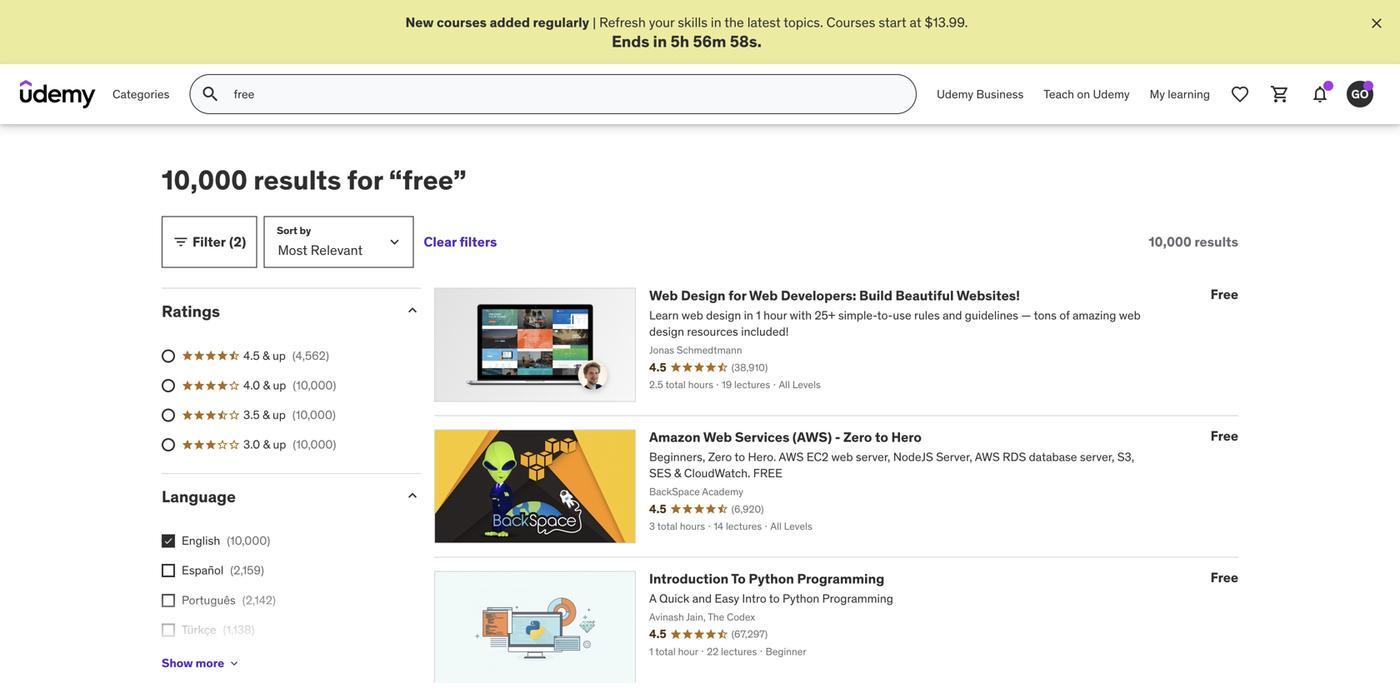Task type: describe. For each thing, give the bounding box(es) containing it.
1 horizontal spatial web
[[704, 429, 732, 446]]

Search for anything text field
[[230, 80, 896, 109]]

ends
[[612, 31, 650, 51]]

up for 3.0 & up
[[273, 437, 286, 452]]

clear
[[424, 233, 457, 251]]

business
[[977, 87, 1024, 102]]

5h 56m 58s
[[671, 31, 758, 51]]

regularly
[[533, 14, 590, 31]]

amazon web services (aws) - zero to hero link
[[650, 429, 922, 446]]

0 horizontal spatial web
[[650, 287, 678, 304]]

shopping cart with 0 items image
[[1271, 84, 1291, 104]]

(aws)
[[793, 429, 832, 446]]

filters
[[460, 233, 497, 251]]

xsmall image for español
[[162, 565, 175, 578]]

services
[[735, 429, 790, 446]]

go link
[[1341, 74, 1381, 114]]

websites!
[[957, 287, 1021, 304]]

|
[[593, 14, 596, 31]]

build
[[860, 287, 893, 304]]

(10,000) for 4.0 & up (10,000)
[[293, 378, 336, 393]]

introduction to python programming link
[[650, 571, 885, 588]]

10,000 results for "free"
[[162, 164, 467, 197]]

ratings
[[162, 301, 220, 322]]

türkçe (1,138)
[[182, 623, 255, 638]]

the
[[725, 14, 744, 31]]

xsmall image inside show more button
[[228, 658, 241, 671]]

clear filters button
[[424, 216, 497, 268]]

(1,138)
[[223, 623, 255, 638]]

1 horizontal spatial in
[[711, 14, 722, 31]]

topics.
[[784, 14, 824, 31]]

categories
[[113, 87, 170, 102]]

courses
[[437, 14, 487, 31]]

0 horizontal spatial xsmall image
[[162, 535, 175, 548]]

teach
[[1044, 87, 1075, 102]]

my learning
[[1150, 87, 1211, 102]]

design
[[681, 287, 726, 304]]

udemy inside 'udemy business' link
[[937, 87, 974, 102]]

& for 4.5
[[263, 348, 270, 363]]

xsmall image for türkçe
[[162, 624, 175, 637]]

english (10,000)
[[182, 534, 270, 549]]

4.0 & up (10,000)
[[243, 378, 336, 393]]

10,000 results
[[1149, 233, 1239, 251]]

your
[[649, 14, 675, 31]]

ratings button
[[162, 301, 391, 322]]

english
[[182, 534, 220, 549]]

amazon
[[650, 429, 701, 446]]

español (2,159)
[[182, 563, 264, 578]]

filter (2)
[[193, 233, 246, 251]]

udemy image
[[20, 80, 96, 109]]

.
[[758, 31, 762, 51]]

& for 3.5
[[263, 408, 270, 423]]

at
[[910, 14, 922, 31]]

up for 3.5 & up
[[273, 408, 286, 423]]

beautiful
[[896, 287, 954, 304]]

10,000 for 10,000 results
[[1149, 233, 1192, 251]]

my
[[1150, 87, 1166, 102]]

small image for language
[[404, 488, 421, 504]]

-
[[835, 429, 841, 446]]

new
[[406, 14, 434, 31]]

3.0 & up (10,000)
[[243, 437, 336, 452]]

türkçe
[[182, 623, 216, 638]]

& for 4.0
[[263, 378, 270, 393]]

to
[[876, 429, 889, 446]]

3.5 & up (10,000)
[[243, 408, 336, 423]]

courses
[[827, 14, 876, 31]]

added
[[490, 14, 530, 31]]

(10,000) for 3.0 & up (10,000)
[[293, 437, 336, 452]]

results for 10,000 results for "free"
[[254, 164, 341, 197]]

show more button
[[162, 648, 241, 681]]

& for 3.0
[[263, 437, 270, 452]]

learning
[[1168, 87, 1211, 102]]

(10,000) up (2,159) at left bottom
[[227, 534, 270, 549]]

on
[[1078, 87, 1091, 102]]

skills
[[678, 14, 708, 31]]

go
[[1352, 87, 1370, 102]]



Task type: vqa. For each thing, say whether or not it's contained in the screenshot.
Your
yes



Task type: locate. For each thing, give the bounding box(es) containing it.
refresh
[[600, 14, 646, 31]]

3 & from the top
[[263, 408, 270, 423]]

udemy left business
[[937, 87, 974, 102]]

language button
[[162, 487, 391, 507]]

developers:
[[781, 287, 857, 304]]

0 vertical spatial results
[[254, 164, 341, 197]]

1 vertical spatial free
[[1211, 428, 1239, 445]]

(10,000) down (4,562) in the bottom left of the page
[[293, 378, 336, 393]]

1 horizontal spatial xsmall image
[[228, 658, 241, 671]]

0 vertical spatial xsmall image
[[162, 565, 175, 578]]

close image
[[1369, 15, 1386, 32]]

filter
[[193, 233, 226, 251]]

(2,142)
[[242, 593, 276, 608]]

2 up from the top
[[273, 378, 286, 393]]

3.0
[[243, 437, 260, 452]]

clear filters
[[424, 233, 497, 251]]

(10,000) for 3.5 & up (10,000)
[[293, 408, 336, 423]]

notifications image
[[1311, 84, 1331, 104]]

$13.99.
[[925, 14, 968, 31]]

web right amazon
[[704, 429, 732, 446]]

free
[[1211, 286, 1239, 303], [1211, 428, 1239, 445], [1211, 570, 1239, 587]]

3 free from the top
[[1211, 570, 1239, 587]]

2 vertical spatial xsmall image
[[162, 624, 175, 637]]

1 vertical spatial xsmall image
[[162, 594, 175, 608]]

(10,000)
[[293, 378, 336, 393], [293, 408, 336, 423], [293, 437, 336, 452], [227, 534, 270, 549]]

amazon web services (aws) - zero to hero
[[650, 429, 922, 446]]

xsmall image left english
[[162, 535, 175, 548]]

in left the
[[711, 14, 722, 31]]

udemy right 'on'
[[1094, 87, 1130, 102]]

1 & from the top
[[263, 348, 270, 363]]

2 & from the top
[[263, 378, 270, 393]]

up right 4.5
[[273, 348, 286, 363]]

for right design at the top of the page
[[729, 287, 747, 304]]

3.5
[[243, 408, 260, 423]]

teach on udemy
[[1044, 87, 1130, 102]]

3 up from the top
[[273, 408, 286, 423]]

0 horizontal spatial in
[[653, 31, 667, 51]]

1 vertical spatial results
[[1195, 233, 1239, 251]]

0 vertical spatial free
[[1211, 286, 1239, 303]]

start
[[879, 14, 907, 31]]

0 vertical spatial small image
[[173, 234, 189, 251]]

up right 3.5
[[273, 408, 286, 423]]

up right 4.0
[[273, 378, 286, 393]]

in down 'your' on the top of page
[[653, 31, 667, 51]]

& right 3.5
[[263, 408, 270, 423]]

to
[[732, 571, 746, 588]]

web
[[650, 287, 678, 304], [749, 287, 778, 304], [704, 429, 732, 446]]

xsmall image
[[162, 565, 175, 578], [162, 594, 175, 608], [162, 624, 175, 637]]

3 xsmall image from the top
[[162, 624, 175, 637]]

for left "free"
[[347, 164, 383, 197]]

1 up from the top
[[273, 348, 286, 363]]

4.5 & up (4,562)
[[243, 348, 329, 363]]

wishlist image
[[1231, 84, 1251, 104]]

2 unread notifications image
[[1324, 81, 1334, 91]]

4 up from the top
[[273, 437, 286, 452]]

1 horizontal spatial for
[[729, 287, 747, 304]]

udemy inside teach on udemy link
[[1094, 87, 1130, 102]]

free for websites!
[[1211, 286, 1239, 303]]

0 horizontal spatial for
[[347, 164, 383, 197]]

&
[[263, 348, 270, 363], [263, 378, 270, 393], [263, 408, 270, 423], [263, 437, 270, 452]]

(2,159)
[[230, 563, 264, 578]]

0 horizontal spatial udemy
[[937, 87, 974, 102]]

xsmall image left the español
[[162, 565, 175, 578]]

& right '3.0'
[[263, 437, 270, 452]]

"free"
[[389, 164, 467, 197]]

small image
[[173, 234, 189, 251], [404, 302, 421, 319], [404, 488, 421, 504]]

introduction to python programming
[[650, 571, 885, 588]]

português
[[182, 593, 236, 608]]

(10,000) down 3.5 & up (10,000)
[[293, 437, 336, 452]]

& right 4.5
[[263, 348, 270, 363]]

(4,562)
[[293, 348, 329, 363]]

& right 4.0
[[263, 378, 270, 393]]

0 vertical spatial 10,000
[[162, 164, 248, 197]]

language
[[162, 487, 236, 507]]

4.5
[[243, 348, 260, 363]]

10,000 for 10,000 results for "free"
[[162, 164, 248, 197]]

my learning link
[[1140, 74, 1221, 114]]

web left developers:
[[749, 287, 778, 304]]

0 horizontal spatial 10,000
[[162, 164, 248, 197]]

teach on udemy link
[[1034, 74, 1140, 114]]

up for 4.5 & up
[[273, 348, 286, 363]]

web left design at the top of the page
[[650, 287, 678, 304]]

1 horizontal spatial results
[[1195, 233, 1239, 251]]

web design for web developers: build beautiful websites!
[[650, 287, 1021, 304]]

2 free from the top
[[1211, 428, 1239, 445]]

2 vertical spatial free
[[1211, 570, 1239, 587]]

0 vertical spatial xsmall image
[[162, 535, 175, 548]]

for for "free"
[[347, 164, 383, 197]]

2 horizontal spatial web
[[749, 287, 778, 304]]

1 horizontal spatial udemy
[[1094, 87, 1130, 102]]

udemy business link
[[927, 74, 1034, 114]]

new courses added regularly | refresh your skills in the latest topics. courses start at $13.99. ends in 5h 56m 58s .
[[406, 14, 968, 51]]

show
[[162, 656, 193, 671]]

(10,000) down 4.0 & up (10,000)
[[293, 408, 336, 423]]

4.0
[[243, 378, 260, 393]]

10,000 results status
[[1149, 233, 1239, 251]]

1 vertical spatial 10,000
[[1149, 233, 1192, 251]]

free for hero
[[1211, 428, 1239, 445]]

1 xsmall image from the top
[[162, 565, 175, 578]]

10,000
[[162, 164, 248, 197], [1149, 233, 1192, 251]]

4 & from the top
[[263, 437, 270, 452]]

python
[[749, 571, 795, 588]]

categories button
[[103, 74, 180, 114]]

hero
[[892, 429, 922, 446]]

1 free from the top
[[1211, 286, 1239, 303]]

1 vertical spatial for
[[729, 287, 747, 304]]

small image for ratings
[[404, 302, 421, 319]]

1 vertical spatial small image
[[404, 302, 421, 319]]

up for 4.0 & up
[[273, 378, 286, 393]]

more
[[196, 656, 224, 671]]

日本語
[[182, 652, 217, 667]]

zero
[[844, 429, 873, 446]]

1 vertical spatial xsmall image
[[228, 658, 241, 671]]

0 vertical spatial for
[[347, 164, 383, 197]]

web design for web developers: build beautiful websites! link
[[650, 287, 1021, 304]]

show more
[[162, 656, 224, 671]]

submit search image
[[200, 84, 220, 104]]

up right '3.0'
[[273, 437, 286, 452]]

introduction
[[650, 571, 729, 588]]

up
[[273, 348, 286, 363], [273, 378, 286, 393], [273, 408, 286, 423], [273, 437, 286, 452]]

0 horizontal spatial results
[[254, 164, 341, 197]]

for
[[347, 164, 383, 197], [729, 287, 747, 304]]

latest
[[748, 14, 781, 31]]

xsmall image right more
[[228, 658, 241, 671]]

results for 10,000 results
[[1195, 233, 1239, 251]]

xsmall image
[[162, 535, 175, 548], [228, 658, 241, 671]]

xsmall image for português
[[162, 594, 175, 608]]

2 xsmall image from the top
[[162, 594, 175, 608]]

for for web
[[729, 287, 747, 304]]

udemy business
[[937, 87, 1024, 102]]

(2)
[[229, 233, 246, 251]]

xsmall image left "português"
[[162, 594, 175, 608]]

you have alerts image
[[1364, 81, 1374, 91]]

udemy
[[937, 87, 974, 102], [1094, 87, 1130, 102]]

programming
[[798, 571, 885, 588]]

1 horizontal spatial 10,000
[[1149, 233, 1192, 251]]

results
[[254, 164, 341, 197], [1195, 233, 1239, 251]]

español
[[182, 563, 224, 578]]

2 vertical spatial small image
[[404, 488, 421, 504]]

português (2,142)
[[182, 593, 276, 608]]

in
[[711, 14, 722, 31], [653, 31, 667, 51]]

xsmall image left türkçe
[[162, 624, 175, 637]]

1 udemy from the left
[[937, 87, 974, 102]]

2 udemy from the left
[[1094, 87, 1130, 102]]



